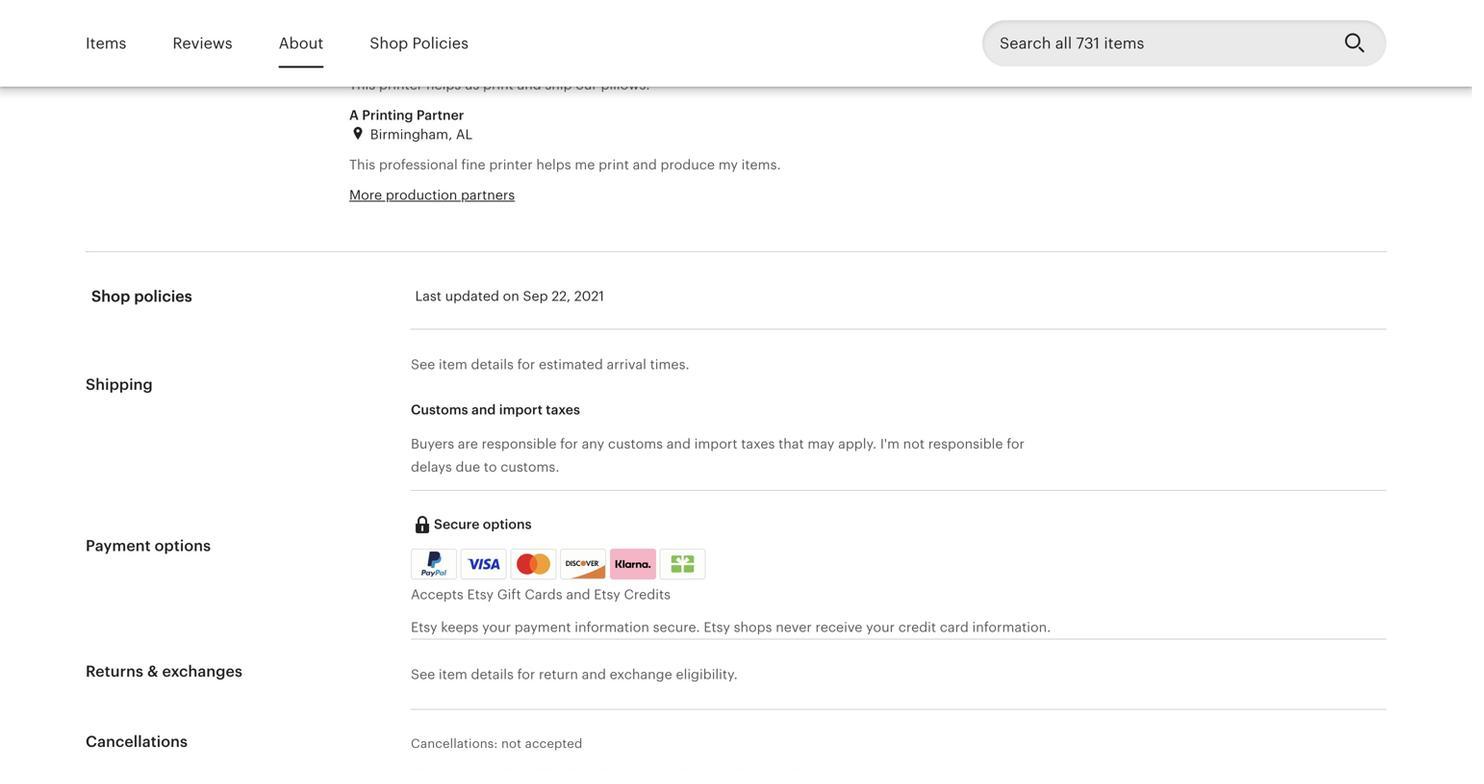 Task type: vqa. For each thing, say whether or not it's contained in the screenshot.
your
yes



Task type: describe. For each thing, give the bounding box(es) containing it.
0 horizontal spatial import
[[499, 402, 543, 417]]

shop for shop policies
[[370, 34, 408, 52]]

birmingham,
[[370, 126, 453, 142]]

1 your from the left
[[482, 619, 511, 635]]

gift
[[497, 587, 521, 602]]

etsy down accepts
[[411, 619, 438, 635]]

information
[[575, 619, 650, 635]]

item for see item details for return and exchange eligibility.
[[439, 667, 468, 682]]

credit
[[899, 619, 937, 635]]

and down discover icon
[[566, 587, 591, 602]]

options for payment options
[[155, 537, 211, 554]]

and up the are
[[472, 402, 496, 417]]

reviews link
[[173, 21, 233, 66]]

buyers are responsible for any customs and import taxes that may apply. i'm not responsible for delays due to customs.
[[411, 436, 1025, 474]]

production
[[386, 187, 457, 203]]

san
[[370, 46, 395, 62]]

policies
[[412, 34, 469, 52]]

exchange
[[610, 667, 673, 682]]

shops
[[734, 619, 772, 635]]

visa image
[[468, 555, 500, 573]]

updated
[[445, 288, 500, 304]]

exchanges
[[162, 663, 243, 680]]

partner for a printing partner san francisco, ca
[[417, 28, 464, 43]]

delays
[[411, 459, 452, 474]]

and left produce
[[633, 157, 657, 172]]

shop policies link
[[370, 21, 469, 66]]

0 horizontal spatial print
[[483, 77, 514, 93]]

shop policies
[[370, 34, 469, 52]]

1 horizontal spatial print
[[599, 157, 629, 172]]

etsy left gift
[[467, 587, 494, 602]]

1 responsible from the left
[[482, 436, 557, 451]]

accepted
[[525, 736, 583, 751]]

returns
[[86, 663, 143, 680]]

klarna image
[[610, 549, 656, 579]]

shop policies
[[91, 288, 192, 305]]

a printing partner
[[349, 108, 464, 123]]

information.
[[973, 619, 1051, 635]]

payment options
[[86, 537, 211, 554]]

options for secure options
[[483, 516, 532, 532]]

arrival
[[607, 357, 647, 372]]

partners
[[461, 187, 515, 203]]

return
[[539, 667, 578, 682]]

details for estimated
[[471, 357, 514, 372]]

receive
[[816, 619, 863, 635]]

professional
[[379, 157, 458, 172]]

al
[[456, 126, 473, 142]]

times.
[[650, 357, 690, 372]]

about
[[279, 34, 324, 52]]

produce
[[661, 157, 715, 172]]

cancellations:
[[411, 736, 498, 751]]

customs
[[608, 436, 663, 451]]

birmingham, al
[[367, 126, 473, 142]]

etsy keeps your payment information secure. etsy shops never receive your credit card information.
[[411, 619, 1051, 635]]

0 horizontal spatial taxes
[[546, 402, 580, 417]]

see item details for return and exchange eligibility.
[[411, 667, 738, 682]]

that
[[779, 436, 804, 451]]

pillows!
[[601, 77, 650, 93]]

a for a printing partner
[[349, 108, 359, 123]]

Search all 731 items text field
[[983, 20, 1329, 66]]

&
[[147, 663, 158, 680]]

discover image
[[561, 552, 608, 581]]

apply.
[[839, 436, 877, 451]]

1 vertical spatial printer
[[489, 157, 533, 172]]

shipping
[[86, 376, 153, 393]]

more production partners link
[[349, 187, 515, 203]]

item for see item details for estimated arrival times.
[[439, 357, 468, 372]]

customs and import taxes
[[411, 402, 580, 417]]

see for see item details for estimated arrival times.
[[411, 357, 435, 372]]

this professional fine printer helps me print and produce my items.
[[349, 157, 781, 172]]

accepts
[[411, 587, 464, 602]]

cards
[[525, 587, 563, 602]]

giftcard image
[[667, 555, 699, 573]]

customs.
[[501, 459, 560, 474]]

items
[[86, 34, 126, 52]]

22,
[[552, 288, 571, 304]]

etsy left "shops"
[[704, 619, 731, 635]]

my
[[719, 157, 738, 172]]

cancellations: not accepted
[[411, 736, 583, 751]]

paypal image
[[414, 551, 454, 576]]



Task type: locate. For each thing, give the bounding box(es) containing it.
etsy up the information
[[594, 587, 621, 602]]

this for this professional fine printer helps me print and produce my items.
[[349, 157, 376, 172]]

1 partner from the top
[[417, 28, 464, 43]]

item up customs
[[439, 357, 468, 372]]

2 responsible from the left
[[929, 436, 1004, 451]]

2 details from the top
[[471, 667, 514, 682]]

0 vertical spatial shop
[[370, 34, 408, 52]]

1 see from the top
[[411, 357, 435, 372]]

us
[[465, 77, 480, 93]]

responsible right i'm
[[929, 436, 1004, 451]]

your left "credit"
[[866, 619, 895, 635]]

see item details for estimated arrival times.
[[411, 357, 690, 372]]

1 vertical spatial taxes
[[741, 436, 775, 451]]

1 vertical spatial options
[[155, 537, 211, 554]]

for for see item details for return and exchange eligibility.
[[517, 667, 536, 682]]

1 horizontal spatial options
[[483, 516, 532, 532]]

this printer helps us print and ship our pillows!
[[349, 77, 650, 93]]

1 vertical spatial print
[[599, 157, 629, 172]]

1 vertical spatial import
[[695, 436, 738, 451]]

secure.
[[653, 619, 700, 635]]

1 vertical spatial this
[[349, 157, 376, 172]]

import inside the 'buyers are responsible for any customs and import taxes that may apply. i'm not responsible for delays due to customs.'
[[695, 436, 738, 451]]

1 vertical spatial details
[[471, 667, 514, 682]]

ship
[[545, 77, 572, 93]]

0 vertical spatial printing
[[362, 28, 413, 43]]

me
[[575, 157, 595, 172]]

and inside the 'buyers are responsible for any customs and import taxes that may apply. i'm not responsible for delays due to customs.'
[[667, 436, 691, 451]]

are
[[458, 436, 478, 451]]

more production partners
[[349, 187, 515, 203]]

printing for a printing partner
[[362, 108, 413, 123]]

printer up a printing partner
[[379, 77, 423, 93]]

a right the "about"
[[349, 28, 359, 43]]

more
[[349, 187, 382, 203]]

for for see item details for estimated arrival times.
[[517, 357, 536, 372]]

import
[[499, 402, 543, 417], [695, 436, 738, 451]]

1 horizontal spatial shop
[[370, 34, 408, 52]]

see up 'cancellations:'
[[411, 667, 435, 682]]

shop for shop policies
[[91, 288, 130, 305]]

printing up birmingham,
[[362, 108, 413, 123]]

print right me
[[599, 157, 629, 172]]

0 horizontal spatial shop
[[91, 288, 130, 305]]

2 your from the left
[[866, 619, 895, 635]]

last updated on sep 22, 2021
[[415, 288, 605, 304]]

1 vertical spatial printing
[[362, 108, 413, 123]]

0 horizontal spatial helps
[[426, 77, 461, 93]]

policies
[[134, 288, 192, 305]]

0 vertical spatial options
[[483, 516, 532, 532]]

see
[[411, 357, 435, 372], [411, 667, 435, 682]]

1 vertical spatial not
[[501, 736, 522, 751]]

payment
[[86, 537, 151, 554]]

0 horizontal spatial your
[[482, 619, 511, 635]]

credits
[[624, 587, 671, 602]]

responsible
[[482, 436, 557, 451], [929, 436, 1004, 451]]

1 a from the top
[[349, 28, 359, 43]]

0 vertical spatial taxes
[[546, 402, 580, 417]]

taxes inside the 'buyers are responsible for any customs and import taxes that may apply. i'm not responsible for delays due to customs.'
[[741, 436, 775, 451]]

0 vertical spatial details
[[471, 357, 514, 372]]

0 horizontal spatial options
[[155, 537, 211, 554]]

printing
[[362, 28, 413, 43], [362, 108, 413, 123]]

item
[[439, 357, 468, 372], [439, 667, 468, 682]]

keeps
[[441, 619, 479, 635]]

this for this printer helps us print and ship our pillows!
[[349, 77, 376, 93]]

accepts etsy gift cards and etsy credits
[[411, 587, 671, 602]]

2 a from the top
[[349, 108, 359, 123]]

1 horizontal spatial responsible
[[929, 436, 1004, 451]]

import left that
[[695, 436, 738, 451]]

never
[[776, 619, 812, 635]]

ca
[[468, 46, 487, 62]]

and left 'ship'
[[517, 77, 542, 93]]

1 horizontal spatial taxes
[[741, 436, 775, 451]]

items.
[[742, 157, 781, 172]]

options right payment
[[155, 537, 211, 554]]

1 printing from the top
[[362, 28, 413, 43]]

cancellations
[[86, 733, 188, 750]]

0 vertical spatial helps
[[426, 77, 461, 93]]

1 details from the top
[[471, 357, 514, 372]]

helps
[[426, 77, 461, 93], [537, 157, 571, 172]]

mastercard image
[[513, 551, 554, 576]]

on
[[503, 288, 520, 304]]

2 partner from the top
[[417, 108, 464, 123]]

your
[[482, 619, 511, 635], [866, 619, 895, 635]]

a for a printing partner san francisco, ca
[[349, 28, 359, 43]]

1 vertical spatial shop
[[91, 288, 130, 305]]

0 horizontal spatial not
[[501, 736, 522, 751]]

1 horizontal spatial your
[[866, 619, 895, 635]]

printer
[[379, 77, 423, 93], [489, 157, 533, 172]]

0 vertical spatial item
[[439, 357, 468, 372]]

0 vertical spatial partner
[[417, 28, 464, 43]]

printer right fine
[[489, 157, 533, 172]]

responsible up customs.
[[482, 436, 557, 451]]

import down see item details for estimated arrival times.
[[499, 402, 543, 417]]

print
[[483, 77, 514, 93], [599, 157, 629, 172]]

details
[[471, 357, 514, 372], [471, 667, 514, 682]]

partner inside a printing partner san francisco, ca
[[417, 28, 464, 43]]

0 vertical spatial see
[[411, 357, 435, 372]]

i'm
[[881, 436, 900, 451]]

items link
[[86, 21, 126, 66]]

a inside a printing partner san francisco, ca
[[349, 28, 359, 43]]

may
[[808, 436, 835, 451]]

a up more
[[349, 108, 359, 123]]

1 this from the top
[[349, 77, 376, 93]]

options up visa image
[[483, 516, 532, 532]]

partner up the francisco,
[[417, 28, 464, 43]]

1 vertical spatial a
[[349, 108, 359, 123]]

customs
[[411, 402, 468, 417]]

reviews
[[173, 34, 233, 52]]

print right "us"
[[483, 77, 514, 93]]

partner
[[417, 28, 464, 43], [417, 108, 464, 123]]

taxes down estimated
[[546, 402, 580, 417]]

0 vertical spatial not
[[904, 436, 925, 451]]

see up customs
[[411, 357, 435, 372]]

a
[[349, 28, 359, 43], [349, 108, 359, 123]]

details down keeps
[[471, 667, 514, 682]]

0 horizontal spatial printer
[[379, 77, 423, 93]]

1 vertical spatial item
[[439, 667, 468, 682]]

not left accepted
[[501, 736, 522, 751]]

2 item from the top
[[439, 667, 468, 682]]

due
[[456, 459, 480, 474]]

to
[[484, 459, 497, 474]]

taxes
[[546, 402, 580, 417], [741, 436, 775, 451]]

0 vertical spatial printer
[[379, 77, 423, 93]]

printing inside a printing partner san francisco, ca
[[362, 28, 413, 43]]

etsy
[[467, 587, 494, 602], [594, 587, 621, 602], [411, 619, 438, 635], [704, 619, 731, 635]]

secure
[[434, 516, 480, 532]]

partner for a printing partner
[[417, 108, 464, 123]]

printing up san at left top
[[362, 28, 413, 43]]

returns & exchanges
[[86, 663, 243, 680]]

this down san at left top
[[349, 77, 376, 93]]

not right i'm
[[904, 436, 925, 451]]

1 horizontal spatial import
[[695, 436, 738, 451]]

any
[[582, 436, 605, 451]]

1 item from the top
[[439, 357, 468, 372]]

2 see from the top
[[411, 667, 435, 682]]

helps left me
[[537, 157, 571, 172]]

eligibility.
[[676, 667, 738, 682]]

1 horizontal spatial printer
[[489, 157, 533, 172]]

1 vertical spatial see
[[411, 667, 435, 682]]

0 vertical spatial this
[[349, 77, 376, 93]]

this up more
[[349, 157, 376, 172]]

1 horizontal spatial helps
[[537, 157, 571, 172]]

1 horizontal spatial not
[[904, 436, 925, 451]]

2 printing from the top
[[362, 108, 413, 123]]

not inside the 'buyers are responsible for any customs and import taxes that may apply. i'm not responsible for delays due to customs.'
[[904, 436, 925, 451]]

printing for a printing partner san francisco, ca
[[362, 28, 413, 43]]

0 vertical spatial print
[[483, 77, 514, 93]]

1 vertical spatial partner
[[417, 108, 464, 123]]

and
[[517, 77, 542, 93], [633, 157, 657, 172], [472, 402, 496, 417], [667, 436, 691, 451], [566, 587, 591, 602], [582, 667, 606, 682]]

taxes left that
[[741, 436, 775, 451]]

about link
[[279, 21, 324, 66]]

and right return
[[582, 667, 606, 682]]

sep
[[523, 288, 548, 304]]

a printing partner san francisco, ca
[[349, 28, 487, 62]]

last
[[415, 288, 442, 304]]

secure options
[[434, 516, 532, 532]]

see for see item details for return and exchange eligibility.
[[411, 667, 435, 682]]

your down gift
[[482, 619, 511, 635]]

for for buyers are responsible for any customs and import taxes that may apply. i'm not responsible for delays due to customs.
[[560, 436, 578, 451]]

1 vertical spatial helps
[[537, 157, 571, 172]]

details for return
[[471, 667, 514, 682]]

buyers
[[411, 436, 454, 451]]

details up customs and import taxes at the bottom of page
[[471, 357, 514, 372]]

our
[[576, 77, 598, 93]]

0 vertical spatial import
[[499, 402, 543, 417]]

card
[[940, 619, 969, 635]]

2021
[[574, 288, 605, 304]]

item down keeps
[[439, 667, 468, 682]]

and right customs
[[667, 436, 691, 451]]

partner up birmingham, al
[[417, 108, 464, 123]]

this
[[349, 77, 376, 93], [349, 157, 376, 172]]

0 vertical spatial a
[[349, 28, 359, 43]]

options
[[483, 516, 532, 532], [155, 537, 211, 554]]

francisco,
[[398, 46, 464, 62]]

estimated
[[539, 357, 603, 372]]

payment
[[515, 619, 571, 635]]

helps left "us"
[[426, 77, 461, 93]]

0 horizontal spatial responsible
[[482, 436, 557, 451]]

fine
[[461, 157, 486, 172]]

2 this from the top
[[349, 157, 376, 172]]



